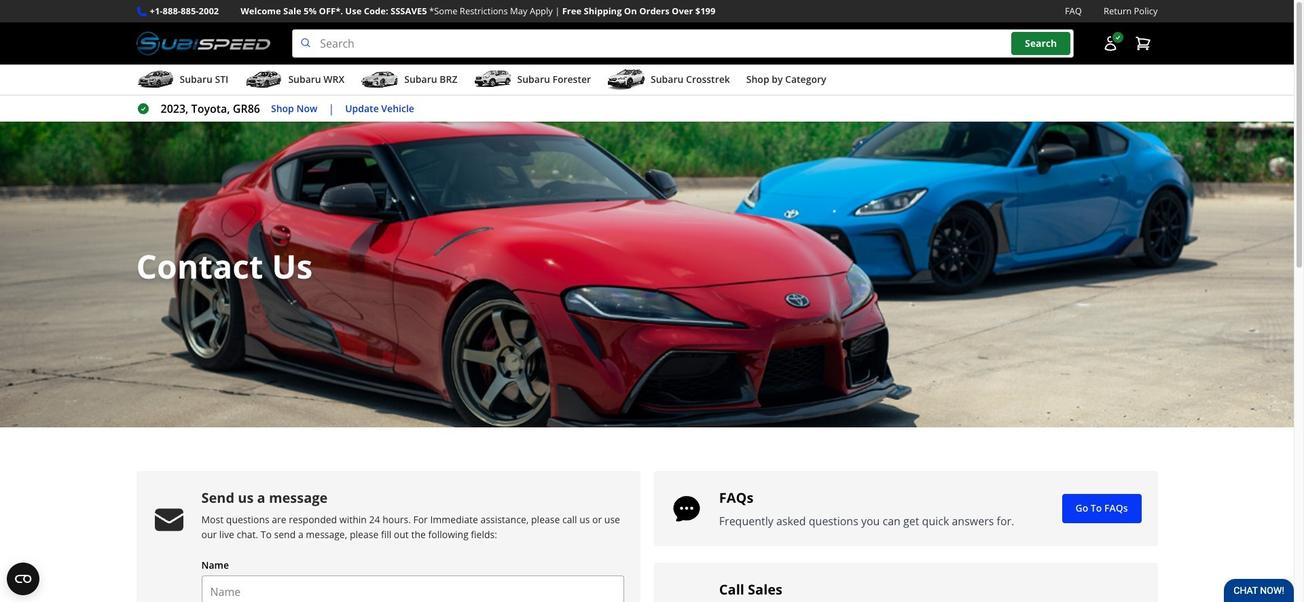 Task type: vqa. For each thing, say whether or not it's contained in the screenshot.
the 'Open widget' "icon"
yes



Task type: describe. For each thing, give the bounding box(es) containing it.
button image
[[1103, 35, 1119, 52]]

a subaru wrx thumbnail image image
[[245, 69, 283, 90]]

a subaru sti thumbnail image image
[[136, 69, 174, 90]]

search input field
[[292, 29, 1074, 58]]



Task type: locate. For each thing, give the bounding box(es) containing it.
name text field
[[201, 575, 624, 602]]

a subaru crosstrek thumbnail image image
[[608, 69, 646, 90]]

a subaru forester thumbnail image image
[[474, 69, 512, 90]]

subispeed logo image
[[136, 29, 271, 58]]

open widget image
[[7, 563, 39, 595]]

a subaru brz thumbnail image image
[[361, 69, 399, 90]]



